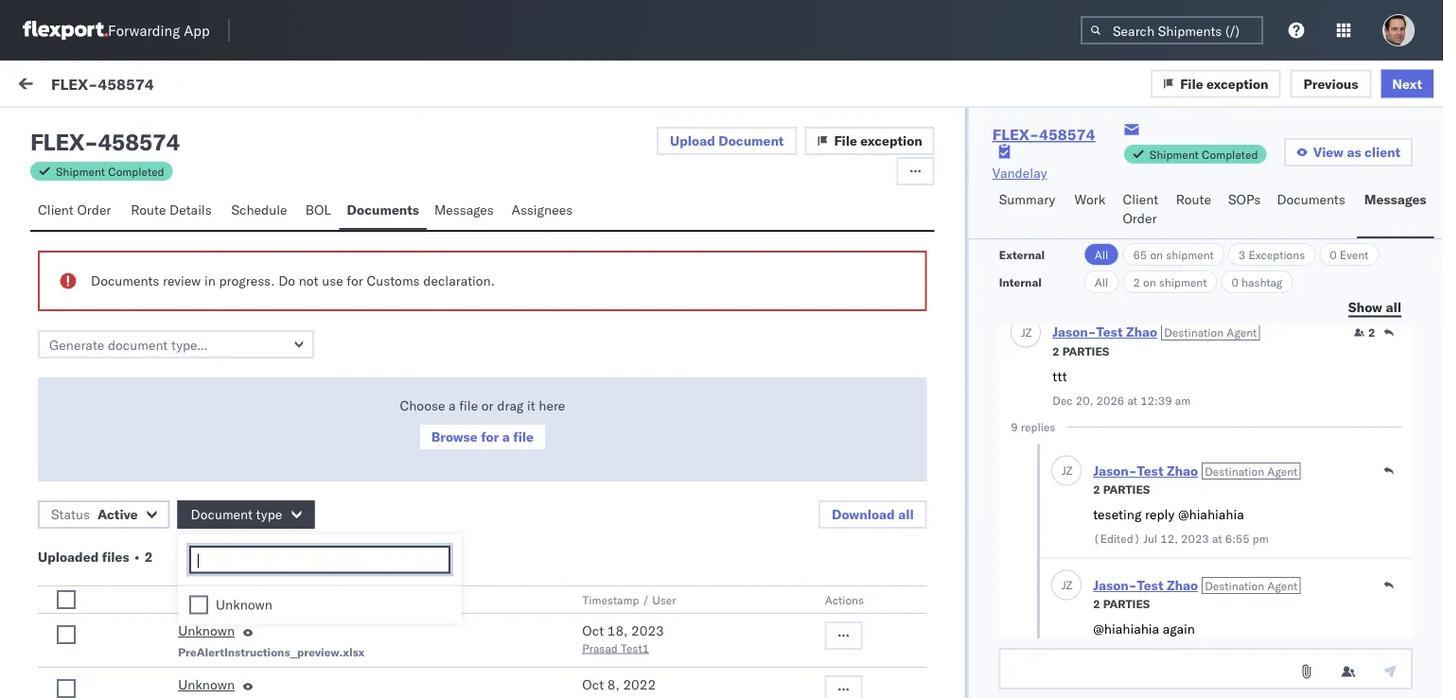 Task type: vqa. For each thing, say whether or not it's contained in the screenshot.
/
yes



Task type: describe. For each thing, give the bounding box(es) containing it.
j z for teseting
[[1062, 464, 1073, 478]]

0 for 0 hashtag
[[1232, 275, 1239, 289]]

read
[[1351, 77, 1383, 94]]

20,
[[1076, 394, 1094, 409]]

0 horizontal spatial flex-458574
[[51, 74, 154, 93]]

xiong for oct 26, 2023, 7:16 pm pdt
[[190, 375, 224, 392]]

status
[[51, 507, 90, 523]]

on for 2
[[1144, 275, 1157, 289]]

vandelay for oct 27, 2023, 1:02 pm pdt
[[1020, 220, 1075, 237]]

2 on shipment
[[1134, 275, 1208, 289]]

message for the message button
[[230, 78, 285, 94]]

0 horizontal spatial a
[[449, 398, 456, 414]]

sops button
[[1221, 183, 1270, 239]]

internal (0) button
[[119, 112, 212, 149]]

xiong for oct 27, 2023, 1:02 pm pdt
[[190, 205, 224, 222]]

documents for documents review in progress. do not use for customs declaration.
[[91, 273, 159, 289]]

2 vertical spatial destination
[[1205, 579, 1265, 593]]

schedule button
[[224, 193, 298, 230]]

2 parties for teseting
[[1093, 483, 1150, 498]]

1:02
[[381, 205, 410, 222]]

related work item/shipment
[[758, 164, 905, 178]]

1 horizontal spatial client order button
[[1116, 183, 1169, 239]]

in
[[204, 273, 216, 289]]

2 vertical spatial j z
[[1062, 579, 1073, 593]]

document type button
[[178, 501, 315, 529]]

2 vertical spatial agent
[[1268, 579, 1298, 593]]

event
[[1341, 248, 1369, 262]]

mark all external messages as read
[[1154, 77, 1383, 94]]

1 vertical spatial file
[[835, 133, 858, 149]]

document inside button
[[719, 133, 784, 149]]

document type / filename button
[[174, 589, 545, 608]]

2026
[[1096, 394, 1125, 409]]

7:21
[[381, 290, 410, 307]]

destination for 20,
[[1164, 325, 1224, 340]]

document for type
[[178, 593, 234, 607]]

message list button
[[212, 112, 310, 149]]

0 horizontal spatial messages button
[[427, 193, 504, 230]]

choose a file or drag it here
[[400, 398, 566, 414]]

2 parties for ttt
[[1053, 345, 1109, 359]]

browse for a file button
[[418, 423, 547, 452]]

all button for 2
[[1085, 271, 1120, 294]]

0 vertical spatial vandelay
[[993, 165, 1048, 181]]

18,
[[608, 623, 628, 640]]

messages for messages button to the right
[[1365, 191, 1427, 208]]

1 horizontal spatial documents button
[[1270, 183, 1358, 239]]

flex- 458574 for oct 26, 2023, 7:21 pm pdt
[[757, 305, 846, 322]]

resize handle column header for actions
[[1410, 158, 1433, 443]]

2 up ttt
[[1053, 345, 1060, 359]]

0 vertical spatial all
[[1190, 77, 1208, 94]]

assignees button
[[504, 193, 584, 230]]

0 vertical spatial external
[[1211, 77, 1265, 94]]

@jie
[[259, 238, 286, 254]]

pm for 7:21
[[413, 290, 433, 307]]

flexport for oct 26, 2023, 7:21 pm pdt
[[235, 292, 277, 306]]

26, for oct 26, 2023, 7:16 pm pdt
[[316, 375, 337, 392]]

filename
[[275, 593, 325, 607]]

document for type
[[191, 507, 253, 523]]

2 unknown link from the top
[[178, 676, 235, 699]]

xiong for oct 26, 2023, 7:21 pm pdt
[[190, 290, 224, 307]]

2 vertical spatial jason-test zhao destination agent
[[1093, 578, 1298, 595]]

j x for oct 26, 2023, 7:16 pm pdt
[[143, 378, 153, 389]]

oct for oct 27, 2023, 1:02 pm pdt
[[291, 205, 313, 222]]

exceptions
[[1249, 248, 1306, 262]]

0 horizontal spatial shipment completed
[[56, 164, 164, 178]]

2 down show all button
[[1369, 326, 1376, 340]]

summary
[[1000, 191, 1056, 208]]

declaration.
[[423, 273, 495, 289]]

0 horizontal spatial client
[[38, 202, 74, 218]]

0 for 0 event
[[1331, 248, 1338, 262]]

next button
[[1382, 69, 1434, 98]]

2 up @hiahiahia again
[[1093, 598, 1100, 612]]

all button for 65
[[1085, 243, 1120, 266]]

2 vertical spatial zhao
[[1167, 578, 1198, 595]]

ttt
[[1053, 368, 1067, 385]]

agent for @hiahiahia
[[1268, 465, 1298, 479]]

progress.
[[219, 273, 275, 289]]

all for 2 on shipment
[[1095, 275, 1109, 289]]

all for show all
[[1387, 299, 1402, 315]]

resize handle column header for message
[[726, 158, 748, 443]]

z for teseting
[[1066, 464, 1073, 478]]

view as client
[[1314, 144, 1401, 160]]

uploaded
[[38, 549, 99, 566]]

27,
[[316, 205, 337, 222]]

pdt for oct 26, 2023, 7:16 pm pdt
[[436, 375, 461, 392]]

jie for oct 26, 2023, 7:16 pm pdt
[[171, 375, 187, 392]]

schedule
[[231, 202, 287, 218]]

3
[[1239, 248, 1246, 262]]

0 horizontal spatial exception
[[861, 133, 923, 149]]

0 horizontal spatial work
[[184, 78, 215, 94]]

timestamp / user
[[583, 593, 676, 607]]

document type / filename
[[178, 593, 325, 607]]

jason-test zhao button for ttt
[[1053, 324, 1158, 341]]

pdt for oct 27, 2023, 1:02 pm pdt
[[436, 205, 461, 222]]

Search Shipments (/) text field
[[1081, 16, 1264, 45]]

bol button
[[298, 193, 340, 230]]

2 button
[[1354, 326, 1376, 341]]

0 horizontal spatial client order button
[[30, 193, 123, 230]]

0 horizontal spatial @hiahiahia
[[1093, 621, 1160, 638]]

flex-458574 link
[[993, 125, 1096, 144]]

oct for oct 18, 2023 prasad test1
[[583, 623, 604, 640]]

oct 18, 2023 prasad test1
[[583, 623, 664, 656]]

messages for the left messages button
[[434, 202, 494, 218]]

parties for ttt
[[1062, 345, 1109, 359]]

2 parties button for teseting
[[1093, 481, 1150, 498]]

view as client button
[[1285, 138, 1414, 167]]

0 vertical spatial file exception
[[1181, 75, 1269, 92]]

1 horizontal spatial file
[[1181, 75, 1204, 92]]

browse
[[432, 429, 478, 445]]

shipment for 65 on shipment
[[1167, 248, 1215, 262]]

2023, for 7:16
[[340, 375, 377, 392]]

sops
[[1229, 191, 1262, 208]]

or
[[482, 398, 494, 414]]

message button
[[222, 61, 318, 112]]

previous
[[1304, 75, 1359, 92]]

user
[[652, 593, 676, 607]]

oct 8, 2022
[[583, 677, 656, 694]]

2 down 65
[[1134, 275, 1141, 289]]

related
[[758, 164, 797, 178]]

flex- 458574 for oct 27, 2023, 1:02 pm pdt
[[757, 220, 846, 237]]

1 vertical spatial actions
[[825, 593, 864, 607]]

external for external (3)
[[30, 120, 84, 137]]

flex
[[30, 128, 84, 156]]

0 vertical spatial unknown
[[216, 597, 273, 614]]

drag
[[497, 398, 524, 414]]

dec
[[1053, 394, 1073, 409]]

2022
[[623, 677, 656, 694]]

loftus
[[209, 238, 250, 254]]

0 vertical spatial shipment
[[1150, 147, 1199, 161]]

vandelay for oct 26, 2023, 7:16 pm pdt
[[1020, 391, 1075, 407]]

pm for 1:02
[[413, 205, 433, 222]]

flexport for oct 26, 2023, 7:16 pm pdt
[[235, 377, 277, 391]]

2 horizontal spatial client
[[1123, 191, 1159, 208]]

1 horizontal spatial exception
[[1207, 75, 1269, 92]]

0 horizontal spatial file
[[459, 398, 478, 414]]

a inside button
[[503, 429, 510, 445]]

teseting
[[1093, 507, 1142, 523]]

download all
[[832, 507, 914, 523]]

0 horizontal spatial shipment
[[56, 164, 105, 178]]

order for the right client order button
[[1123, 210, 1157, 227]]

all for download all
[[899, 507, 914, 523]]

0 horizontal spatial for
[[347, 273, 363, 289]]

2 vertical spatial message
[[138, 164, 183, 178]]

teseting reply @hiahiahia (edited)  jul 12, 2023 at 6:55 pm
[[1093, 507, 1269, 547]]

1 horizontal spatial messages button
[[1358, 183, 1435, 239]]

(0)
[[177, 120, 201, 137]]

upload
[[670, 133, 716, 149]]

jul
[[1144, 533, 1158, 547]]

documents review in progress. do not use for customs declaration.
[[91, 273, 495, 289]]

0 horizontal spatial documents button
[[340, 193, 427, 230]]

2 vertical spatial z
[[1066, 579, 1073, 593]]

at inside the teseting reply @hiahiahia (edited)  jul 12, 2023 at 6:55 pm
[[1212, 533, 1222, 547]]

@matthew
[[139, 238, 206, 254]]

2 right ∙
[[145, 549, 153, 566]]

2023, for 7:21
[[340, 290, 377, 307]]

j z for ttt
[[1021, 326, 1032, 340]]

0 vertical spatial actions
[[1284, 164, 1323, 178]]

2 vertical spatial 2 parties
[[1093, 598, 1150, 612]]

test
[[335, 238, 360, 254]]

oct for oct 26, 2023, 7:21 pm pdt
[[291, 290, 313, 307]]

12:39
[[1141, 394, 1172, 409]]

x for oct 26, 2023, 7:16 pm pdt
[[147, 378, 153, 389]]

1 horizontal spatial messages
[[1268, 77, 1330, 94]]

forwarding app
[[108, 21, 210, 39]]

0 vertical spatial as
[[1334, 77, 1348, 94]]

internal (0)
[[127, 120, 201, 137]]

8,
[[608, 677, 620, 694]]

0 vertical spatial shipment completed
[[1150, 147, 1259, 161]]

all for 65 on shipment
[[1095, 248, 1109, 262]]

jason- for ttt
[[1053, 324, 1096, 341]]

1 vertical spatial file exception
[[835, 133, 923, 149]]

pdt for oct 26, 2023, 7:21 pm pdt
[[436, 290, 461, 307]]

route button
[[1169, 183, 1221, 239]]

oct for oct 26, 2023, 7:16 pm pdt
[[291, 375, 313, 392]]

jason- for teseting
[[1093, 463, 1137, 480]]

hashtag
[[1242, 275, 1283, 289]]

choose
[[400, 398, 445, 414]]

show all
[[1349, 299, 1402, 315]]



Task type: locate. For each thing, give the bounding box(es) containing it.
1 vertical spatial destination
[[1205, 465, 1265, 479]]

0 horizontal spatial 0
[[1232, 275, 1239, 289]]

3 jie from the top
[[171, 375, 187, 392]]

None checkbox
[[30, 304, 49, 323], [57, 591, 76, 610], [189, 596, 208, 615], [57, 626, 76, 645], [30, 304, 49, 323], [57, 591, 76, 610], [189, 596, 208, 615], [57, 626, 76, 645]]

@matthew loftus
[[139, 238, 250, 254]]

route left sops
[[1177, 191, 1212, 208]]

0 vertical spatial pm
[[413, 205, 433, 222]]

@jie xiong test
[[259, 238, 360, 254]]

am
[[1175, 394, 1191, 409]]

timestamp
[[583, 593, 639, 607]]

pm right 7:21
[[413, 290, 433, 307]]

3 resize handle column header from the left
[[989, 158, 1011, 443]]

external for external
[[1000, 248, 1046, 262]]

1 jie from the top
[[171, 205, 187, 222]]

destination for @hiahiahia
[[1205, 465, 1265, 479]]

unknown for second unknown "link" from the bottom of the page
[[178, 623, 235, 640]]

oct up prasad
[[583, 623, 604, 640]]

1 vertical spatial flex- 458574
[[757, 305, 846, 322]]

all button left 2 on shipment
[[1085, 271, 1120, 294]]

12,
[[1161, 533, 1178, 547]]

1 horizontal spatial documents
[[347, 202, 419, 218]]

parties up teseting
[[1103, 483, 1150, 498]]

0 vertical spatial 2023
[[1181, 533, 1209, 547]]

type
[[256, 507, 282, 523]]

2023 inside oct 18, 2023 prasad test1
[[632, 623, 664, 640]]

uploaded files ∙ 2
[[38, 549, 153, 566]]

2 parties button for ttt
[[1053, 343, 1109, 360]]

pdt right 1:02
[[436, 205, 461, 222]]

here
[[539, 398, 566, 414]]

work right summary button
[[1075, 191, 1106, 208]]

item/shipment
[[828, 164, 905, 178]]

jason-test zhao button up @hiahiahia again
[[1093, 578, 1198, 595]]

2 vertical spatial 2 parties button
[[1093, 596, 1150, 613]]

0 horizontal spatial external
[[30, 120, 84, 137]]

0 vertical spatial 2023,
[[340, 205, 377, 222]]

again
[[1163, 621, 1195, 638]]

1 jie xiong from the top
[[171, 205, 224, 222]]

test
[[1096, 324, 1123, 341], [1137, 463, 1164, 480], [1137, 578, 1164, 595]]

6:55
[[1225, 533, 1250, 547]]

external
[[1211, 77, 1265, 94], [30, 120, 84, 137], [1000, 248, 1046, 262]]

0 horizontal spatial client order
[[38, 202, 111, 218]]

None checkbox
[[30, 162, 49, 181], [30, 219, 49, 238], [30, 390, 49, 409], [57, 680, 76, 699], [30, 162, 49, 181], [30, 219, 49, 238], [30, 390, 49, 409], [57, 680, 76, 699]]

jie xiong for oct 27, 2023, 1:02 pm pdt
[[171, 205, 224, 222]]

1 horizontal spatial external
[[1000, 248, 1046, 262]]

x up hello
[[147, 292, 153, 304]]

zhao for 20,
[[1126, 324, 1158, 341]]

1 horizontal spatial 2023
[[1181, 533, 1209, 547]]

details
[[170, 202, 212, 218]]

unknown
[[216, 597, 273, 614], [178, 623, 235, 640], [178, 677, 235, 694]]

route for route
[[1177, 191, 1212, 208]]

flexport up @jie
[[235, 206, 277, 221]]

2 x from the top
[[147, 292, 153, 304]]

2 vertical spatial j x
[[143, 378, 153, 389]]

3 pm from the top
[[413, 375, 433, 392]]

client up summary
[[1021, 164, 1052, 178]]

2 pdt from the top
[[436, 290, 461, 307]]

jason-
[[1053, 324, 1096, 341], [1093, 463, 1137, 480], [1093, 578, 1137, 595]]

2 horizontal spatial documents
[[1278, 191, 1346, 208]]

jason- down (edited)
[[1093, 578, 1137, 595]]

1 vertical spatial file
[[513, 429, 534, 445]]

1 vertical spatial j x
[[143, 292, 153, 304]]

oct inside oct 18, 2023 prasad test1
[[583, 623, 604, 640]]

shipment completed up route button
[[1150, 147, 1259, 161]]

0 vertical spatial internal
[[127, 120, 173, 137]]

0 vertical spatial completed
[[1202, 147, 1259, 161]]

2 parties button up ttt
[[1053, 343, 1109, 360]]

0 vertical spatial at
[[1128, 394, 1138, 409]]

oct
[[291, 205, 313, 222], [291, 290, 313, 307], [291, 375, 313, 392], [583, 623, 604, 640], [583, 677, 604, 694]]

0 vertical spatial 0
[[1331, 248, 1338, 262]]

jie xiong for oct 26, 2023, 7:16 pm pdt
[[171, 375, 224, 392]]

0 vertical spatial on
[[1151, 248, 1164, 262]]

show
[[1349, 299, 1383, 315]]

1 flexport from the top
[[235, 206, 277, 221]]

destination up 6:55
[[1205, 465, 1265, 479]]

458574
[[98, 74, 154, 93], [1040, 125, 1096, 144], [98, 128, 180, 156], [797, 220, 846, 237], [797, 305, 846, 322]]

Generate document type... text field
[[38, 330, 314, 359]]

1 horizontal spatial @hiahiahia
[[1178, 507, 1244, 523]]

2 parties
[[1053, 345, 1109, 359], [1093, 483, 1150, 498], [1093, 598, 1150, 612]]

messages left "read"
[[1268, 77, 1330, 94]]

xiong up not at the left top of page
[[290, 238, 326, 254]]

1 2023, from the top
[[340, 205, 377, 222]]

2 vertical spatial x
[[147, 378, 153, 389]]

1 vertical spatial unknown link
[[178, 676, 235, 699]]

1 vertical spatial document
[[191, 507, 253, 523]]

document type
[[191, 507, 282, 523]]

0 vertical spatial document
[[719, 133, 784, 149]]

not
[[299, 273, 319, 289]]

documents for rightmost documents button
[[1278, 191, 1346, 208]]

do
[[278, 273, 295, 289]]

shipment up 2 on shipment
[[1167, 248, 1215, 262]]

upload document
[[670, 133, 784, 149]]

None text field
[[196, 553, 449, 570]]

timestamp / user button
[[579, 589, 787, 608]]

0 vertical spatial flex- 458574
[[757, 220, 846, 237]]

j x for oct 26, 2023, 7:21 pm pdt
[[143, 292, 153, 304]]

jie xiong for oct 26, 2023, 7:21 pm pdt
[[171, 290, 224, 307]]

route for route details
[[131, 202, 166, 218]]

all inside button
[[1387, 299, 1402, 315]]

1 vertical spatial j z
[[1062, 464, 1073, 478]]

1 vertical spatial 26,
[[316, 375, 337, 392]]

0 vertical spatial j x
[[143, 207, 153, 219]]

0 vertical spatial jason-test zhao button
[[1053, 324, 1158, 341]]

2023, left 7:16
[[340, 375, 377, 392]]

0 horizontal spatial at
[[1128, 394, 1138, 409]]

client order button down -
[[30, 193, 123, 230]]

2 vertical spatial all
[[1095, 275, 1109, 289]]

2 j x from the top
[[143, 292, 153, 304]]

1 vertical spatial work
[[1075, 191, 1106, 208]]

1 vertical spatial test
[[1137, 463, 1164, 480]]

as inside button
[[1348, 144, 1362, 160]]

4 resize handle column header from the left
[[1252, 158, 1275, 443]]

client right work button
[[1123, 191, 1159, 208]]

2 2023, from the top
[[340, 290, 377, 307]]

test up reply
[[1137, 463, 1164, 480]]

0 event
[[1331, 248, 1369, 262]]

view
[[1314, 144, 1344, 160]]

message up message list
[[230, 78, 285, 94]]

flexport down generate document type... text box
[[235, 377, 277, 391]]

0 vertical spatial agent
[[1227, 325, 1257, 340]]

shipment for 2 on shipment
[[1160, 275, 1208, 289]]

messages button down client
[[1358, 183, 1435, 239]]

messages
[[1268, 77, 1330, 94], [1365, 191, 1427, 208], [434, 202, 494, 218]]

all inside button
[[899, 507, 914, 523]]

flex- 458574
[[757, 220, 846, 237], [757, 305, 846, 322]]

1 vertical spatial parties
[[1103, 483, 1150, 498]]

1 vertical spatial jie
[[171, 290, 187, 307]]

1 resize handle column header from the left
[[68, 158, 90, 443]]

2023, down use
[[340, 290, 377, 307]]

0 horizontal spatial completed
[[108, 164, 164, 178]]

0 vertical spatial file
[[459, 398, 478, 414]]

2 horizontal spatial external
[[1211, 77, 1265, 94]]

1 x from the top
[[147, 207, 153, 219]]

0 horizontal spatial actions
[[825, 593, 864, 607]]

unknown up prealertinstructions_preview.xlsx
[[216, 597, 273, 614]]

9 replies
[[1011, 421, 1056, 435]]

work up external (3)
[[54, 73, 103, 99]]

3 pdt from the top
[[436, 375, 461, 392]]

client
[[1021, 164, 1052, 178], [1123, 191, 1159, 208], [38, 202, 74, 218]]

x up @matthew
[[147, 207, 153, 219]]

2 all button from the top
[[1085, 271, 1120, 294]]

2 horizontal spatial messages
[[1365, 191, 1427, 208]]

x
[[147, 207, 153, 219], [147, 292, 153, 304], [147, 378, 153, 389]]

1 flex- 458574 from the top
[[757, 220, 846, 237]]

exception
[[1207, 75, 1269, 92], [861, 133, 923, 149]]

2 up teseting
[[1093, 483, 1100, 498]]

completed
[[1202, 147, 1259, 161], [108, 164, 164, 178]]

reply
[[1145, 507, 1175, 523]]

0 vertical spatial message
[[230, 78, 285, 94]]

1 pdt from the top
[[436, 205, 461, 222]]

test up ttt dec 20, 2026 at 12:39 am
[[1096, 324, 1123, 341]]

route details button
[[123, 193, 224, 230]]

0 vertical spatial shipment
[[1167, 248, 1215, 262]]

documents button up 0 event
[[1270, 183, 1358, 239]]

/ left user
[[642, 593, 649, 607]]

internal inside button
[[127, 120, 173, 137]]

app
[[184, 21, 210, 39]]

client order up 65
[[1123, 191, 1159, 227]]

message left the list
[[220, 120, 273, 137]]

external (3) button
[[23, 112, 119, 149]]

2023,
[[340, 205, 377, 222], [340, 290, 377, 307], [340, 375, 377, 392]]

parties
[[1062, 345, 1109, 359], [1103, 483, 1150, 498], [1103, 598, 1150, 612]]

oct 26, 2023, 7:16 pm pdt
[[291, 375, 461, 392]]

1 vertical spatial flex-458574
[[993, 125, 1096, 144]]

test for ttt
[[1096, 324, 1123, 341]]

0 horizontal spatial work
[[54, 73, 103, 99]]

9
[[1011, 421, 1018, 435]]

vandelay
[[993, 165, 1048, 181], [1020, 220, 1075, 237], [1020, 391, 1075, 407]]

work for my
[[54, 73, 103, 99]]

zhao
[[1126, 324, 1158, 341], [1167, 463, 1198, 480], [1167, 578, 1198, 595]]

summary button
[[992, 183, 1068, 239]]

1 vertical spatial @hiahiahia
[[1093, 621, 1160, 638]]

actions down view
[[1284, 164, 1323, 178]]

exception up "item/shipment"
[[861, 133, 923, 149]]

0 left hashtag
[[1232, 275, 1239, 289]]

forwarding app link
[[23, 21, 210, 40]]

client order down -
[[38, 202, 111, 218]]

1 vertical spatial a
[[503, 429, 510, 445]]

destination down 6:55
[[1205, 579, 1265, 593]]

1 vertical spatial as
[[1348, 144, 1362, 160]]

1 horizontal spatial at
[[1212, 533, 1222, 547]]

2 vertical spatial unknown
[[178, 677, 235, 694]]

2 / from the left
[[642, 593, 649, 607]]

1 vertical spatial jason-
[[1093, 463, 1137, 480]]

xiong down generate document type... text box
[[190, 375, 224, 392]]

1 vertical spatial completed
[[108, 164, 164, 178]]

pdt
[[436, 205, 461, 222], [436, 290, 461, 307], [436, 375, 461, 392]]

flexport for oct 27, 2023, 1:02 pm pdt
[[235, 206, 277, 221]]

message for message list
[[220, 120, 273, 137]]

agent for 20,
[[1227, 325, 1257, 340]]

x for oct 27, 2023, 1:02 pm pdt
[[147, 207, 153, 219]]

shipment
[[1167, 248, 1215, 262], [1160, 275, 1208, 289]]

file inside button
[[513, 429, 534, 445]]

26,
[[316, 290, 337, 307], [316, 375, 337, 392]]

1 vertical spatial all
[[1095, 248, 1109, 262]]

0 vertical spatial 26,
[[316, 290, 337, 307]]

1 vertical spatial z
[[1066, 464, 1073, 478]]

parties for teseting
[[1103, 483, 1150, 498]]

2 parties button up @hiahiahia again
[[1093, 596, 1150, 613]]

client down flex
[[38, 202, 74, 218]]

26, left 7:16
[[316, 375, 337, 392]]

2 vertical spatial jie xiong
[[171, 375, 224, 392]]

documents up hello
[[91, 273, 159, 289]]

2 parties button up teseting
[[1093, 481, 1150, 498]]

2 vertical spatial parties
[[1103, 598, 1150, 612]]

1 horizontal spatial 0
[[1331, 248, 1338, 262]]

3 exceptions
[[1239, 248, 1306, 262]]

oct for oct 8, 2022
[[583, 677, 604, 694]]

vandelay down summary
[[1020, 220, 1075, 237]]

jason-test zhao destination agent for 20,
[[1053, 324, 1257, 341]]

file left or
[[459, 398, 478, 414]]

2 vertical spatial jason-
[[1093, 578, 1137, 595]]

it
[[527, 398, 536, 414]]

z for ttt
[[1025, 326, 1032, 340]]

file exception button
[[1151, 69, 1282, 98], [1151, 69, 1282, 98], [805, 127, 935, 155], [805, 127, 935, 155]]

2 vertical spatial jason-test zhao button
[[1093, 578, 1198, 595]]

j x for oct 27, 2023, 1:02 pm pdt
[[143, 207, 153, 219]]

jason-test zhao button for teseting
[[1093, 463, 1198, 480]]

hello
[[136, 323, 167, 339]]

external inside button
[[30, 120, 84, 137]]

2 parties up teseting
[[1093, 483, 1150, 498]]

at inside ttt dec 20, 2026 at 12:39 am
[[1128, 394, 1138, 409]]

jason-test zhao destination agent up again
[[1093, 578, 1298, 595]]

26, for oct 26, 2023, 7:21 pm pdt
[[316, 290, 337, 307]]

flex-458574 up vandelay link
[[993, 125, 1096, 144]]

work right related
[[800, 164, 825, 178]]

jie down review
[[171, 290, 187, 307]]

unknown down document type / filename
[[178, 623, 235, 640]]

jason- up teseting
[[1093, 463, 1137, 480]]

@hiahiahia left again
[[1093, 621, 1160, 638]]

1 j x from the top
[[143, 207, 153, 219]]

test for teseting
[[1137, 463, 1164, 480]]

internal for internal
[[1000, 275, 1042, 289]]

file exception up "item/shipment"
[[835, 133, 923, 149]]

0
[[1331, 248, 1338, 262], [1232, 275, 1239, 289]]

zhao for @hiahiahia
[[1167, 463, 1198, 480]]

2 flexport from the top
[[235, 292, 277, 306]]

1 pm from the top
[[413, 205, 433, 222]]

as right view
[[1348, 144, 1362, 160]]

1 vertical spatial agent
[[1268, 465, 1298, 479]]

3 flexport from the top
[[235, 377, 277, 391]]

jie for oct 27, 2023, 1:02 pm pdt
[[171, 205, 187, 222]]

2 jie from the top
[[171, 290, 187, 307]]

documents down view
[[1278, 191, 1346, 208]]

jason- up ttt
[[1053, 324, 1096, 341]]

all left 65
[[1095, 248, 1109, 262]]

oct left 27,
[[291, 205, 313, 222]]

internal
[[127, 120, 173, 137], [1000, 275, 1042, 289]]

for
[[347, 273, 363, 289], [481, 429, 499, 445]]

3 jie xiong from the top
[[171, 375, 224, 392]]

pm for 7:16
[[413, 375, 433, 392]]

oct 27, 2023, 1:02 pm pdt
[[291, 205, 461, 222]]

0 vertical spatial parties
[[1062, 345, 1109, 359]]

1 vertical spatial exception
[[861, 133, 923, 149]]

vandelay link
[[993, 164, 1048, 183]]

5 resize handle column header from the left
[[1410, 158, 1433, 443]]

1 horizontal spatial client order
[[1123, 191, 1159, 227]]

all right mark
[[1190, 77, 1208, 94]]

unknown for first unknown "link" from the bottom of the page
[[178, 677, 235, 694]]

on
[[1151, 248, 1164, 262], [1144, 275, 1157, 289]]

2023, for 1:02
[[340, 205, 377, 222]]

1 unknown link from the top
[[178, 622, 235, 645]]

0 vertical spatial all
[[1387, 299, 1402, 315]]

1 horizontal spatial client
[[1021, 164, 1052, 178]]

2 vertical spatial 2023,
[[340, 375, 377, 392]]

jason-test zhao button up ttt dec 20, 2026 at 12:39 am
[[1053, 324, 1158, 341]]

3 x from the top
[[147, 378, 153, 389]]

file down it
[[513, 429, 534, 445]]

shipment down "65 on shipment"
[[1160, 275, 1208, 289]]

2 vertical spatial vandelay
[[1020, 391, 1075, 407]]

0 hashtag
[[1232, 275, 1283, 289]]

active
[[98, 507, 138, 523]]

jie xiong up "@matthew loftus"
[[171, 205, 224, 222]]

assignees
[[512, 202, 573, 218]]

review
[[163, 273, 201, 289]]

test up @hiahiahia again
[[1137, 578, 1164, 595]]

0 vertical spatial work
[[184, 78, 215, 94]]

zhao up again
[[1167, 578, 1198, 595]]

agent down pm at the bottom
[[1268, 579, 1298, 593]]

2 jie xiong from the top
[[171, 290, 224, 307]]

1 horizontal spatial completed
[[1202, 147, 1259, 161]]

2 vertical spatial document
[[178, 593, 234, 607]]

x for oct 26, 2023, 7:21 pm pdt
[[147, 292, 153, 304]]

jie xiong down in
[[171, 290, 224, 307]]

2023 inside the teseting reply @hiahiahia (edited)  jul 12, 2023 at 6:55 pm
[[1181, 533, 1209, 547]]

3 j x from the top
[[143, 378, 153, 389]]

shipment down -
[[56, 164, 105, 178]]

resize handle column header for related work item/shipment
[[989, 158, 1011, 443]]

1 vertical spatial all
[[899, 507, 914, 523]]

j
[[143, 207, 147, 219], [143, 292, 147, 304], [1021, 326, 1025, 340], [143, 378, 147, 389], [1062, 464, 1066, 478], [1062, 579, 1066, 593]]

2 pm from the top
[[413, 290, 433, 307]]

order inside client order
[[1123, 210, 1157, 227]]

internal left (0)
[[127, 120, 173, 137]]

2 vertical spatial test
[[1137, 578, 1164, 595]]

resize handle column header for client
[[1252, 158, 1275, 443]]

external down summary button
[[1000, 248, 1046, 262]]

download all button
[[819, 501, 928, 529]]

2 vertical spatial jie
[[171, 375, 187, 392]]

route left details
[[131, 202, 166, 218]]

list
[[276, 120, 298, 137]]

external right mark
[[1211, 77, 1265, 94]]

as left "read"
[[1334, 77, 1348, 94]]

0 horizontal spatial file exception
[[835, 133, 923, 149]]

0 vertical spatial @hiahiahia
[[1178, 507, 1244, 523]]

resize handle column header
[[68, 158, 90, 443], [726, 158, 748, 443], [989, 158, 1011, 443], [1252, 158, 1275, 443], [1410, 158, 1433, 443]]

messages right 1:02
[[434, 202, 494, 218]]

xiong up "@matthew loftus"
[[190, 205, 224, 222]]

2 parties up @hiahiahia again
[[1093, 598, 1150, 612]]

for down or
[[481, 429, 499, 445]]

order down -
[[77, 202, 111, 218]]

jason-test zhao button up reply
[[1093, 463, 1198, 480]]

oct 26, 2023, 7:21 pm pdt
[[291, 290, 461, 307]]

ttt dec 20, 2026 at 12:39 am
[[1053, 368, 1191, 409]]

on for 65
[[1151, 248, 1164, 262]]

65
[[1134, 248, 1148, 262]]

1 / from the left
[[265, 593, 273, 607]]

oct down not at the left top of page
[[291, 290, 313, 307]]

file
[[1181, 75, 1204, 92], [835, 133, 858, 149]]

order for leftmost client order button
[[77, 202, 111, 218]]

jason-test zhao destination agent for @hiahiahia
[[1093, 463, 1298, 480]]

@hiahiahia inside the teseting reply @hiahiahia (edited)  jul 12, 2023 at 6:55 pm
[[1178, 507, 1244, 523]]

1 horizontal spatial shipment completed
[[1150, 147, 1259, 161]]

at left 6:55
[[1212, 533, 1222, 547]]

a down "drag"
[[503, 429, 510, 445]]

pm
[[1253, 533, 1269, 547]]

internal for internal (0)
[[127, 120, 173, 137]]

1 horizontal spatial flex-458574
[[993, 125, 1096, 144]]

1 vertical spatial pdt
[[436, 290, 461, 307]]

unknown link down document type / filename
[[178, 622, 235, 645]]

import
[[140, 78, 180, 94]]

j x up hello
[[143, 292, 153, 304]]

1 vertical spatial jason-test zhao button
[[1093, 463, 1198, 480]]

2 resize handle column header from the left
[[726, 158, 748, 443]]

documents for the left documents button
[[347, 202, 419, 218]]

3 2023, from the top
[[340, 375, 377, 392]]

None text field
[[1000, 649, 1414, 690]]

0 horizontal spatial messages
[[434, 202, 494, 218]]

jie for oct 26, 2023, 7:21 pm pdt
[[171, 290, 187, 307]]

flexport. image
[[23, 21, 108, 40]]

on down 65
[[1144, 275, 1157, 289]]

client order button up 65
[[1116, 183, 1169, 239]]

1 vertical spatial jie xiong
[[171, 290, 224, 307]]

a right choose
[[449, 398, 456, 414]]

-
[[84, 128, 98, 156]]

work for related
[[800, 164, 825, 178]]

1 all button from the top
[[1085, 243, 1120, 266]]

for inside button
[[481, 429, 499, 445]]

2 flex- 458574 from the top
[[757, 305, 846, 322]]

1 26, from the top
[[316, 290, 337, 307]]

external (3)
[[30, 120, 112, 137]]

26, down use
[[316, 290, 337, 307]]

7:16
[[381, 375, 410, 392]]

oct left 8,
[[583, 677, 604, 694]]

use
[[322, 273, 343, 289]]

pm up choose
[[413, 375, 433, 392]]

file
[[459, 398, 478, 414], [513, 429, 534, 445]]

0 horizontal spatial file
[[835, 133, 858, 149]]

0 vertical spatial jason-test zhao destination agent
[[1053, 324, 1257, 341]]

prealertinstructions_preview.xlsx
[[178, 645, 365, 659]]

jason-test zhao destination agent down 2 on shipment
[[1053, 324, 1257, 341]]

previous button
[[1291, 69, 1372, 98]]

0 horizontal spatial order
[[77, 202, 111, 218]]

1 vertical spatial unknown
[[178, 623, 235, 640]]

@hiahiahia
[[1178, 507, 1244, 523], [1093, 621, 1160, 638]]

2 26, from the top
[[316, 375, 337, 392]]

at
[[1128, 394, 1138, 409], [1212, 533, 1222, 547]]

pdt up choose
[[436, 375, 461, 392]]

all right download
[[899, 507, 914, 523]]

(edited)
[[1093, 533, 1141, 547]]

0 horizontal spatial /
[[265, 593, 273, 607]]

2 vertical spatial flexport
[[235, 377, 277, 391]]

upload document button
[[657, 127, 798, 155]]



